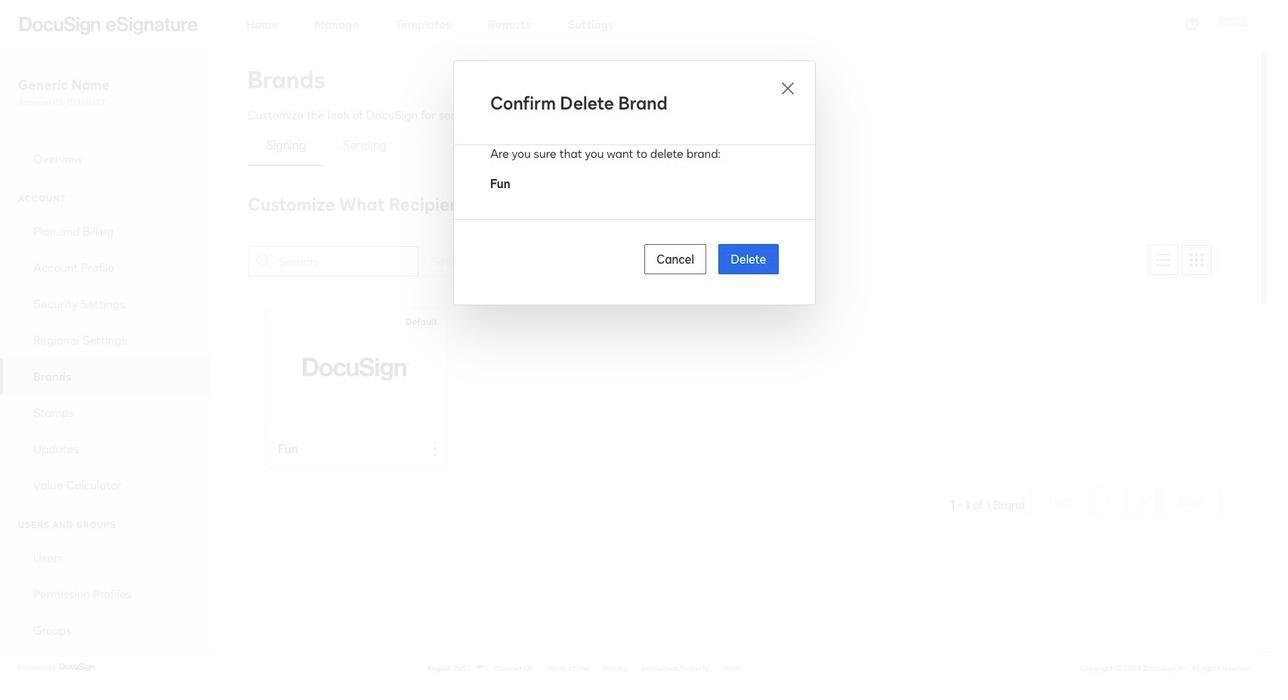 Task type: vqa. For each thing, say whether or not it's contained in the screenshot.
Hard Cost Savings per Document icon
no



Task type: describe. For each thing, give the bounding box(es) containing it.
users and groups element
[[0, 540, 212, 649]]

your uploaded profile image image
[[1218, 9, 1249, 39]]

docusign image
[[59, 662, 97, 674]]



Task type: locate. For each thing, give the bounding box(es) containing it.
docusign admin image
[[20, 16, 198, 34]]

tab list
[[248, 124, 1222, 166]]

Search text field
[[279, 247, 418, 276]]

account element
[[0, 213, 212, 503]]

fun image
[[303, 351, 410, 387]]

tab panel
[[248, 190, 1222, 520]]



